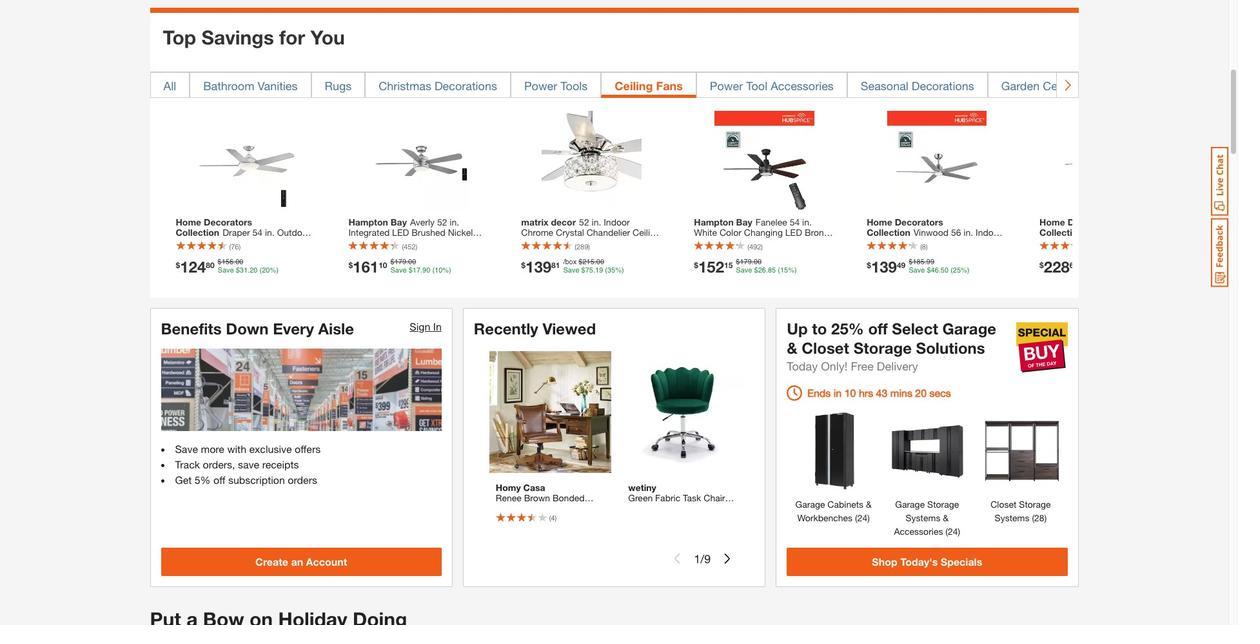 Task type: locate. For each thing, give the bounding box(es) containing it.
save for 124
[[218, 266, 234, 275]]

hampton bay for 161
[[349, 217, 407, 228]]

0 horizontal spatial 15
[[725, 260, 733, 270]]

systems up the shop today's specials
[[906, 513, 941, 524]]

wetiny
[[629, 483, 657, 494]]

1 horizontal spatial power
[[710, 79, 743, 93]]

179 down 492
[[740, 258, 752, 266]]

in. right 56 on the top of the page
[[964, 227, 974, 238]]

task
[[683, 493, 702, 504], [551, 514, 569, 525]]

bay for 152
[[737, 217, 753, 228]]

2 power from the left
[[710, 79, 743, 93]]

seasonal
[[861, 79, 909, 93]]

1 horizontal spatial 139
[[872, 258, 897, 276]]

2 horizontal spatial garage
[[943, 320, 997, 338]]

0 horizontal spatial power
[[524, 79, 558, 93]]

161
[[353, 258, 379, 276]]

2 horizontal spatial remote
[[934, 258, 966, 269]]

43
[[877, 387, 888, 400]]

%) inside $ 124 80 $ 156 . 00 save $ 31 . 20 ( 20 %)
[[270, 266, 279, 275]]

hampton for 161
[[349, 217, 388, 228]]

17
[[413, 266, 421, 275]]

bay up 452
[[391, 217, 407, 228]]

( inside "$ 152 15 $ 179 . 00 save $ 26 . 85 ( 15 %)"
[[778, 266, 781, 275]]

1 vertical spatial ( 24 )
[[944, 527, 961, 538]]

home up 124
[[176, 217, 201, 228]]

track
[[175, 459, 200, 471]]

0 horizontal spatial control
[[229, 248, 259, 259]]

10 left 17
[[379, 260, 387, 270]]

closet down "closet storage systems product image"
[[991, 500, 1017, 511]]

52
[[579, 217, 590, 228]]

task inside wetiny green fabric task chair without arms
[[683, 493, 702, 504]]

1 bay from the left
[[391, 217, 407, 228]]

renee brown bonded leather upholstered swivel office task chair with wood base image
[[490, 352, 612, 474]]

1 vertical spatial accessories
[[895, 527, 944, 538]]

with inside draper 54 in. outdoor led brushed nickel ceiling fan with remote control
[[176, 248, 193, 259]]

fabric
[[656, 493, 681, 504]]

special buy logo image
[[1017, 322, 1068, 374]]

seasonal decorations
[[861, 79, 975, 93]]

%) for 124
[[270, 266, 279, 275]]

1 horizontal spatial decorators
[[895, 217, 944, 228]]

2 horizontal spatial in.
[[964, 227, 974, 238]]

10 right in
[[845, 387, 856, 400]]

179 inside "$ 152 15 $ 179 . 00 save $ 26 . 85 ( 15 %)"
[[740, 258, 752, 266]]

0 vertical spatial task
[[683, 493, 702, 504]]

control down chrome
[[522, 248, 551, 259]]

1 horizontal spatial chair
[[704, 493, 725, 504]]

power left tool
[[710, 79, 743, 93]]

orders
[[288, 474, 317, 486]]

2 horizontal spatial 10
[[845, 387, 856, 400]]

%) right 90
[[443, 266, 452, 275]]

2 horizontal spatial home decorators collection
[[1040, 217, 1117, 238]]

1 home decorators collection from the left
[[176, 217, 252, 238]]

0 horizontal spatial indoor
[[604, 217, 630, 228]]

0 horizontal spatial brushed
[[195, 237, 229, 248]]

) for 492
[[762, 243, 763, 251]]

exclusive
[[249, 443, 292, 456]]

1 horizontal spatial indoor
[[976, 227, 1002, 238]]

%) right 31
[[270, 266, 279, 275]]

1 systems from the left
[[906, 513, 941, 524]]

brushed inside vinwood 56 in. indoor white color changing led brushed nickel smart hubspace ceiling fan with remote control
[[867, 248, 901, 259]]

matrix decor
[[522, 217, 576, 228]]

2 bay from the left
[[737, 217, 753, 228]]

1 horizontal spatial control
[[522, 248, 551, 259]]

0 vertical spatial closet
[[802, 340, 850, 358]]

2 horizontal spatial &
[[943, 513, 949, 524]]

decorations for seasonal decorations
[[912, 79, 975, 93]]

%) for 161
[[443, 266, 452, 275]]

( inside $ 139 81 /box $ 215 . 00 save $ 75 . 19 ( 35 %)
[[605, 266, 608, 275]]

remote inside vinwood 56 in. indoor white color changing led brushed nickel smart hubspace ceiling fan with remote control
[[934, 258, 966, 269]]

00 inside $ 124 80 $ 156 . 00 save $ 31 . 20 ( 20 %)
[[236, 258, 243, 266]]

1 horizontal spatial task
[[683, 493, 702, 504]]

1 horizontal spatial storage
[[928, 500, 960, 511]]

1 %) from the left
[[270, 266, 279, 275]]

vinwood 56 in. indoor white color changing led brushed nickel smart hubspace ceiling fan with remote control
[[867, 227, 1002, 269]]

live chat image
[[1212, 147, 1229, 216]]

accessories right tool
[[771, 79, 834, 93]]

storage
[[854, 340, 912, 358], [928, 500, 960, 511], [1020, 500, 1051, 511]]

2 horizontal spatial fan
[[897, 258, 912, 269]]

hampton bay up 492
[[694, 217, 753, 228]]

light
[[558, 237, 578, 248]]

closet inside closet storage systems
[[991, 500, 1017, 511]]

15 right 85 at top
[[781, 266, 789, 275]]

1 horizontal spatial bay
[[737, 217, 753, 228]]

) for 452
[[416, 243, 418, 251]]

& down up at the bottom right of the page
[[787, 340, 798, 358]]

in. right the 54
[[265, 227, 275, 238]]

fan down matrix at the top
[[522, 237, 537, 248]]

in. inside vinwood 56 in. indoor white color changing led brushed nickel smart hubspace ceiling fan with remote control
[[964, 227, 974, 238]]

& inside the up to 25% off select garage & closet storage solutions today only! free delivery
[[787, 340, 798, 358]]

00 inside $ 161 10 $ 179 . 00 save $ 17 . 90 ( 10 %)
[[408, 258, 416, 266]]

home
[[176, 217, 201, 228], [867, 217, 893, 228], [1040, 217, 1066, 228]]

1 horizontal spatial 179
[[740, 258, 752, 266]]

ceiling left "49"
[[867, 258, 895, 269]]

4
[[551, 515, 555, 523]]

hampton bay link for 161
[[349, 217, 489, 269]]

00 right 156
[[236, 258, 243, 266]]

ceiling left fans
[[615, 79, 653, 93]]

1 horizontal spatial in.
[[592, 217, 602, 228]]

systems inside garage storage systems & accessories
[[906, 513, 941, 524]]

with down leather
[[496, 524, 513, 535]]

1 horizontal spatial accessories
[[895, 527, 944, 538]]

power left tools
[[524, 79, 558, 93]]

2 139 from the left
[[872, 258, 897, 276]]

75
[[586, 266, 594, 275]]

85
[[768, 266, 776, 275]]

00 down 492
[[754, 258, 762, 266]]

storage inside closet storage systems
[[1020, 500, 1051, 511]]

save right 81
[[564, 266, 580, 275]]

systems left 28
[[995, 513, 1030, 524]]

0 horizontal spatial 139
[[526, 258, 552, 276]]

garage up the workbenches
[[796, 500, 826, 511]]

81
[[552, 260, 560, 270]]

0 horizontal spatial fan
[[289, 237, 304, 248]]

%) inside $ 139 49 $ 185 . 99 save $ 46 . 50 ( 25 %)
[[961, 266, 970, 275]]

1 horizontal spatial closet
[[991, 500, 1017, 511]]

outdoor
[[277, 227, 311, 238]]

1 horizontal spatial off
[[869, 320, 888, 338]]

garage for garage storage systems & accessories
[[896, 500, 925, 511]]

& up the shop today's specials
[[943, 513, 949, 524]]

chair down bonded
[[572, 514, 593, 525]]

with up save
[[227, 443, 246, 456]]

24 down cabinets at the right bottom of page
[[858, 513, 868, 524]]

0 horizontal spatial home decorators collection
[[176, 217, 252, 238]]

24 for garage cabinets & workbenches
[[858, 513, 868, 524]]

) for 289
[[589, 243, 590, 251]]

0 horizontal spatial home
[[176, 217, 201, 228]]

bathroom vanities button
[[190, 72, 311, 98]]

1 hampton from the left
[[349, 217, 388, 228]]

power tools
[[524, 79, 588, 93]]

christmas
[[379, 79, 432, 93]]

0 vertical spatial off
[[869, 320, 888, 338]]

%) right '19'
[[616, 266, 624, 275]]

decorations
[[435, 79, 497, 93], [912, 79, 975, 93]]

3 decorators from the left
[[1068, 217, 1117, 228]]

hampton bay
[[349, 217, 407, 228], [694, 217, 753, 228]]

off inside save more with exclusive offers track orders, save receipts get 5% off subscription orders
[[214, 474, 225, 486]]

2 00 from the left
[[408, 258, 416, 266]]

24 up the shop today's specials
[[948, 527, 958, 538]]

save for 161
[[391, 266, 407, 275]]

( 24 ) up the shop today's specials
[[944, 527, 961, 538]]

garage storage systems & accessories product image image
[[888, 412, 968, 492]]

1 horizontal spatial collection
[[867, 227, 911, 238]]

closet up today only!
[[802, 340, 850, 358]]

2 horizontal spatial control
[[968, 258, 998, 269]]

indoor inside vinwood 56 in. indoor white color changing led brushed nickel smart hubspace ceiling fan with remote control
[[976, 227, 1002, 238]]

2 collection from the left
[[867, 227, 911, 238]]

1 horizontal spatial hampton bay
[[694, 217, 753, 228]]

save inside $ 124 80 $ 156 . 00 save $ 31 . 20 ( 20 %)
[[218, 266, 234, 275]]

0 horizontal spatial nickel
[[232, 237, 257, 248]]

3 00 from the left
[[597, 258, 605, 266]]

nickel
[[232, 237, 257, 248], [904, 248, 929, 259]]

2 systems from the left
[[995, 513, 1030, 524]]

%) right 85 at top
[[789, 266, 797, 275]]

indoor up hubspace
[[976, 227, 1002, 238]]

25%
[[832, 320, 864, 338]]

receipts
[[262, 459, 299, 471]]

remote inside draper 54 in. outdoor led brushed nickel ceiling fan with remote control
[[195, 248, 227, 259]]

savings
[[202, 26, 274, 49]]

off down orders,
[[214, 474, 225, 486]]

1 horizontal spatial fan
[[522, 237, 537, 248]]

fan inside draper 54 in. outdoor led brushed nickel ceiling fan with remote control
[[289, 237, 304, 248]]

garage inside garage cabinets & workbenches
[[796, 500, 826, 511]]

led right the smart
[[959, 237, 976, 248]]

0 horizontal spatial in.
[[265, 227, 275, 238]]

save left 26
[[736, 266, 753, 275]]

decorators up 76 at the left top of the page
[[204, 217, 252, 228]]

1 / 9
[[694, 552, 711, 566]]

without
[[629, 504, 658, 515]]

15
[[725, 260, 733, 270], [781, 266, 789, 275]]

$ 228 65
[[1040, 258, 1079, 276]]

/
[[701, 552, 705, 566]]

$ 139 49 $ 185 . 99 save $ 46 . 50 ( 25 %)
[[867, 258, 970, 276]]

99
[[927, 258, 935, 266]]

0 horizontal spatial off
[[214, 474, 225, 486]]

1 179 from the left
[[395, 258, 406, 266]]

1 home from the left
[[176, 217, 201, 228]]

1 horizontal spatial ( 24 )
[[944, 527, 961, 538]]

leather
[[496, 504, 527, 515]]

5 %) from the left
[[961, 266, 970, 275]]

0 horizontal spatial decorations
[[435, 79, 497, 93]]

with down 8
[[915, 258, 932, 269]]

home decorators collection up 76 at the left top of the page
[[176, 217, 252, 238]]

collection up "49"
[[867, 227, 911, 238]]

hampton bay link for 152
[[694, 217, 835, 269]]

collection up $ 228 65
[[1040, 227, 1084, 238]]

today only!
[[787, 360, 848, 374]]

1 vertical spatial closet
[[991, 500, 1017, 511]]

home up white
[[867, 217, 893, 228]]

( inside $ 139 49 $ 185 . 99 save $ 46 . 50 ( 25 %)
[[951, 266, 954, 275]]

0 horizontal spatial garage
[[796, 500, 826, 511]]

tool
[[747, 79, 768, 93]]

26
[[759, 266, 766, 275]]

next slide image
[[723, 554, 733, 564]]

sign in link
[[410, 321, 442, 333]]

hrs
[[859, 387, 874, 400]]

storage down garage storage systems & accessories product image
[[928, 500, 960, 511]]

2 horizontal spatial storage
[[1020, 500, 1051, 511]]

139 down white
[[872, 258, 897, 276]]

0 horizontal spatial 10
[[379, 260, 387, 270]]

home up 228
[[1040, 217, 1066, 228]]

19
[[596, 266, 603, 275]]

hampton for 152
[[694, 217, 734, 228]]

save inside $ 161 10 $ 179 . 00 save $ 17 . 90 ( 10 %)
[[391, 266, 407, 275]]

bay up ( 492 )
[[737, 217, 753, 228]]

control up 31
[[229, 248, 259, 259]]

storage for garage storage systems & accessories
[[928, 500, 960, 511]]

green
[[629, 493, 653, 504]]

( 492 )
[[748, 243, 763, 251]]

%) inside "$ 152 15 $ 179 . 00 save $ 26 . 85 ( 15 %)"
[[789, 266, 797, 275]]

garage up solutions
[[943, 320, 997, 338]]

hampton up 161
[[349, 217, 388, 228]]

2 vertical spatial &
[[943, 513, 949, 524]]

save up track
[[175, 443, 198, 456]]

%) inside $ 161 10 $ 179 . 00 save $ 17 . 90 ( 10 %)
[[443, 266, 452, 275]]

off inside the up to 25% off select garage & closet storage solutions today only! free delivery
[[869, 320, 888, 338]]

sign
[[410, 321, 431, 333]]

0 horizontal spatial bay
[[391, 217, 407, 228]]

collection for 139
[[867, 227, 911, 238]]

1 horizontal spatial systems
[[995, 513, 1030, 524]]

chair inside the homy casa renee brown bonded leather upholstered swivel office task chair with wood base
[[572, 514, 593, 525]]

0 horizontal spatial 24
[[858, 513, 868, 524]]

1 horizontal spatial brushed
[[867, 248, 901, 259]]

decorations right christmas
[[435, 79, 497, 93]]

00 right 215
[[597, 258, 605, 266]]

save inside "$ 152 15 $ 179 . 00 save $ 26 . 85 ( 15 %)"
[[736, 266, 753, 275]]

0 horizontal spatial chair
[[572, 514, 593, 525]]

accessories inside button
[[771, 79, 834, 93]]

0 horizontal spatial accessories
[[771, 79, 834, 93]]

00 inside $ 139 81 /box $ 215 . 00 save $ 75 . 19 ( 35 %)
[[597, 258, 605, 266]]

2 home from the left
[[867, 217, 893, 228]]

save right "80" on the left top
[[218, 266, 234, 275]]

ceiling right chandelier
[[633, 227, 661, 238]]

2 led from the left
[[959, 237, 976, 248]]

)
[[239, 243, 241, 251], [416, 243, 418, 251], [589, 243, 590, 251], [762, 243, 763, 251], [926, 243, 928, 251], [868, 513, 870, 524], [1045, 513, 1047, 524], [555, 515, 557, 523], [958, 527, 961, 538]]

1 horizontal spatial hampton
[[694, 217, 734, 228]]

2 hampton bay link from the left
[[694, 217, 835, 269]]

with left 156
[[176, 248, 193, 259]]

brushed
[[195, 237, 229, 248], [867, 248, 901, 259]]

indoor inside 52 in. indoor chrome crystal chandelier ceiling fan with light and remote control
[[604, 217, 630, 228]]

hampton up 152
[[694, 217, 734, 228]]

1 vertical spatial &
[[867, 500, 872, 511]]

0 horizontal spatial remote
[[195, 248, 227, 259]]

with
[[539, 237, 556, 248], [176, 248, 193, 259], [915, 258, 932, 269], [227, 443, 246, 456], [496, 524, 513, 535]]

0 vertical spatial 24
[[858, 513, 868, 524]]

and
[[581, 237, 596, 248]]

1 vertical spatial chair
[[572, 514, 593, 525]]

1 decorations from the left
[[435, 79, 497, 93]]

) for 8
[[926, 243, 928, 251]]

closet storage systems product image image
[[981, 412, 1061, 492]]

collection up 124
[[176, 227, 219, 238]]

more
[[201, 443, 225, 456]]

1 horizontal spatial led
[[959, 237, 976, 248]]

0 vertical spatial chair
[[704, 493, 725, 504]]

brushed up "80" on the left top
[[195, 237, 229, 248]]

& inside garage storage systems & accessories
[[943, 513, 949, 524]]

in. for 124
[[265, 227, 275, 238]]

1 horizontal spatial 15
[[781, 266, 789, 275]]

control
[[229, 248, 259, 259], [522, 248, 551, 259], [968, 258, 998, 269]]

with inside vinwood 56 in. indoor white color changing led brushed nickel smart hubspace ceiling fan with remote control
[[915, 258, 932, 269]]

1 horizontal spatial garage
[[896, 500, 925, 511]]

9
[[705, 552, 711, 566]]

0 horizontal spatial decorators
[[204, 217, 252, 228]]

storage up the free delivery
[[854, 340, 912, 358]]

home decorators collection link
[[1040, 217, 1181, 259]]

3 %) from the left
[[616, 266, 624, 275]]

led up 124
[[176, 237, 193, 248]]

) for 4
[[555, 515, 557, 523]]

off right 25%
[[869, 320, 888, 338]]

15 left 26
[[725, 260, 733, 270]]

0 horizontal spatial task
[[551, 514, 569, 525]]

0 horizontal spatial hampton bay link
[[349, 217, 489, 269]]

white
[[867, 237, 890, 248]]

closet inside the up to 25% off select garage & closet storage solutions today only! free delivery
[[802, 340, 850, 358]]

indoor right 52
[[604, 217, 630, 228]]

0 horizontal spatial hampton bay
[[349, 217, 407, 228]]

2 179 from the left
[[740, 258, 752, 266]]

in. for 139
[[964, 227, 974, 238]]

00 down ( 452 )
[[408, 258, 416, 266]]

1 horizontal spatial 24
[[948, 527, 958, 538]]

remote
[[599, 237, 630, 248], [195, 248, 227, 259], [934, 258, 966, 269]]

1 horizontal spatial decorations
[[912, 79, 975, 93]]

$ inside $ 228 65
[[1040, 260, 1044, 270]]

garage cabinets & workbenches product image image
[[794, 412, 874, 492]]

1 hampton bay link from the left
[[349, 217, 489, 269]]

( 24 ) for &
[[944, 527, 961, 538]]

1 hampton bay from the left
[[349, 217, 407, 228]]

garage inside garage storage systems & accessories
[[896, 500, 925, 511]]

0 horizontal spatial collection
[[176, 227, 219, 238]]

1 horizontal spatial home decorators collection
[[867, 217, 944, 238]]

1 vertical spatial task
[[551, 514, 569, 525]]

1 horizontal spatial &
[[867, 500, 872, 511]]

in. inside draper 54 in. outdoor led brushed nickel ceiling fan with remote control
[[265, 227, 275, 238]]

2 decorators from the left
[[895, 217, 944, 228]]

crystal
[[556, 227, 584, 238]]

10 for 161
[[379, 260, 387, 270]]

swivel
[[496, 514, 522, 525]]

accessories up the shop today's specials
[[895, 527, 944, 538]]

decorators
[[204, 217, 252, 228], [895, 217, 944, 228], [1068, 217, 1117, 228]]

decorations right seasonal
[[912, 79, 975, 93]]

2 decorations from the left
[[912, 79, 975, 93]]

ends in 10 hrs 43 mins 20 secs
[[808, 387, 952, 400]]

(
[[229, 243, 231, 251], [402, 243, 404, 251], [575, 243, 577, 251], [748, 243, 750, 251], [921, 243, 923, 251], [260, 266, 262, 275], [433, 266, 435, 275], [605, 266, 608, 275], [778, 266, 781, 275], [951, 266, 954, 275], [856, 513, 858, 524], [1033, 513, 1035, 524], [550, 515, 551, 523], [946, 527, 948, 538]]

0 vertical spatial &
[[787, 340, 798, 358]]

1 horizontal spatial hampton bay link
[[694, 217, 835, 269]]

4 00 from the left
[[754, 258, 762, 266]]

%) inside $ 139 81 /box $ 215 . 00 save $ 75 . 19 ( 35 %)
[[616, 266, 624, 275]]

2 %) from the left
[[443, 266, 452, 275]]

1 00 from the left
[[236, 258, 243, 266]]

( 24 ) down cabinets at the right bottom of page
[[853, 513, 870, 524]]

1 collection from the left
[[176, 227, 219, 238]]

179 down ( 452 )
[[395, 258, 406, 266]]

0 horizontal spatial 179
[[395, 258, 406, 266]]

ceiling inside vinwood 56 in. indoor white color changing led brushed nickel smart hubspace ceiling fan with remote control
[[867, 258, 895, 269]]

save inside $ 139 49 $ 185 . 99 save $ 46 . 50 ( 25 %)
[[909, 266, 925, 275]]

139 for control
[[526, 258, 552, 276]]

home decorators collection up "65"
[[1040, 217, 1117, 238]]

0 horizontal spatial led
[[176, 237, 193, 248]]

2 hampton from the left
[[694, 217, 734, 228]]

save left '99'
[[909, 266, 925, 275]]

decorations for christmas decorations
[[435, 79, 497, 93]]

2 horizontal spatial collection
[[1040, 227, 1084, 238]]

brushed up "49"
[[867, 248, 901, 259]]

2 home decorators collection from the left
[[867, 217, 944, 238]]

get
[[175, 474, 192, 486]]

systems inside closet storage systems
[[995, 513, 1030, 524]]

garage down garage storage systems & accessories product image
[[896, 500, 925, 511]]

chair right arms
[[704, 493, 725, 504]]

storage inside garage storage systems & accessories
[[928, 500, 960, 511]]

control right 25
[[968, 258, 998, 269]]

0 horizontal spatial hampton
[[349, 217, 388, 228]]

289
[[577, 243, 589, 251]]

0 horizontal spatial storage
[[854, 340, 912, 358]]

fan left 185
[[897, 258, 912, 269]]

179 inside $ 161 10 $ 179 . 00 save $ 17 . 90 ( 10 %)
[[395, 258, 406, 266]]

storage up ( 28 )
[[1020, 500, 1051, 511]]

2 horizontal spatial home
[[1040, 217, 1066, 228]]

fanelee 54 in. white color changing led bronze smart ceiling fan with light kit and remote powered by hubspace image
[[715, 111, 815, 211]]

2 hampton bay from the left
[[694, 217, 753, 228]]

1 vertical spatial off
[[214, 474, 225, 486]]

& right cabinets at the right bottom of page
[[867, 500, 872, 511]]

home decorators collection up ( 8 ) on the top right of page
[[867, 217, 944, 238]]

in. inside 52 in. indoor chrome crystal chandelier ceiling fan with light and remote control
[[592, 217, 602, 228]]

0 vertical spatial accessories
[[771, 79, 834, 93]]

1 led from the left
[[176, 237, 193, 248]]

sign in card banner image
[[161, 349, 442, 432]]

10 right 90
[[435, 266, 443, 275]]

%) right 50
[[961, 266, 970, 275]]

fan right the 54
[[289, 237, 304, 248]]

%) for 139
[[961, 266, 970, 275]]

all
[[164, 79, 176, 93]]

&
[[787, 340, 798, 358], [867, 500, 872, 511], [943, 513, 949, 524]]

bonded
[[553, 493, 585, 504]]

hampton bay up 452
[[349, 217, 407, 228]]

00 inside "$ 152 15 $ 179 . 00 save $ 26 . 85 ( 15 %)"
[[754, 258, 762, 266]]

with down matrix decor on the left of the page
[[539, 237, 556, 248]]

3 home from the left
[[1040, 217, 1066, 228]]

0 horizontal spatial systems
[[906, 513, 941, 524]]

1 vertical spatial 24
[[948, 527, 958, 538]]

upholstered
[[529, 504, 578, 515]]

decorators up 8
[[895, 217, 944, 228]]

led inside draper 54 in. outdoor led brushed nickel ceiling fan with remote control
[[176, 237, 193, 248]]

0 vertical spatial ( 24 )
[[853, 513, 870, 524]]

ceiling right draper
[[259, 237, 287, 248]]

1 horizontal spatial remote
[[599, 237, 630, 248]]

1 horizontal spatial 20
[[262, 266, 270, 275]]

save left 17
[[391, 266, 407, 275]]

1 horizontal spatial nickel
[[904, 248, 929, 259]]

garage for garage cabinets & workbenches
[[796, 500, 826, 511]]

( inside $ 161 10 $ 179 . 00 save $ 17 . 90 ( 10 %)
[[433, 266, 435, 275]]

0 horizontal spatial ( 24 )
[[853, 513, 870, 524]]

4 %) from the left
[[789, 266, 797, 275]]

00 for 124
[[236, 258, 243, 266]]

home decorators collection for 124
[[176, 217, 252, 238]]

1 power from the left
[[524, 79, 558, 93]]

2 horizontal spatial decorators
[[1068, 217, 1117, 228]]

1 139 from the left
[[526, 258, 552, 276]]

bathroom vanities
[[203, 79, 298, 93]]

arms
[[661, 504, 682, 515]]

rugs
[[325, 79, 352, 93]]

in. right 52
[[592, 217, 602, 228]]

0 horizontal spatial closet
[[802, 340, 850, 358]]

1 horizontal spatial home
[[867, 217, 893, 228]]

in
[[433, 321, 442, 333]]

decorators up "65"
[[1068, 217, 1117, 228]]

1 decorators from the left
[[204, 217, 252, 228]]

139 left /box
[[526, 258, 552, 276]]

create
[[256, 556, 288, 569]]

0 horizontal spatial &
[[787, 340, 798, 358]]

recently
[[474, 320, 539, 338]]



Task type: describe. For each thing, give the bounding box(es) containing it.
152
[[699, 258, 725, 276]]

power tool accessories
[[710, 79, 834, 93]]

76
[[231, 243, 239, 251]]

$ 161 10 $ 179 . 00 save $ 17 . 90 ( 10 %)
[[349, 258, 452, 276]]

8
[[923, 243, 926, 251]]

) for 76
[[239, 243, 241, 251]]

sign in
[[410, 321, 442, 333]]

( 24 ) for workbenches
[[853, 513, 870, 524]]

garden center button
[[988, 72, 1092, 98]]

save for 139
[[909, 266, 925, 275]]

green fabric task chair without arms image
[[622, 352, 744, 474]]

create an account
[[256, 556, 347, 569]]

all button
[[150, 72, 190, 98]]

power for power tool accessories
[[710, 79, 743, 93]]

fan inside 52 in. indoor chrome crystal chandelier ceiling fan with light and remote control
[[522, 237, 537, 248]]

$ 152 15 $ 179 . 00 save $ 26 . 85 ( 15 %)
[[694, 258, 797, 276]]

feedback link image
[[1212, 218, 1229, 288]]

28
[[1035, 513, 1045, 524]]

garage cabinets & workbenches
[[796, 500, 872, 524]]

led inside vinwood 56 in. indoor white color changing led brushed nickel smart hubspace ceiling fan with remote control
[[959, 237, 976, 248]]

chair inside wetiny green fabric task chair without arms
[[704, 493, 725, 504]]

with inside 52 in. indoor chrome crystal chandelier ceiling fan with light and remote control
[[539, 237, 556, 248]]

secs
[[930, 387, 952, 400]]

%) for 152
[[789, 266, 797, 275]]

accessories inside garage storage systems & accessories
[[895, 527, 944, 538]]

nickel inside vinwood 56 in. indoor white color changing led brushed nickel smart hubspace ceiling fan with remote control
[[904, 248, 929, 259]]

rugs button
[[311, 72, 365, 98]]

draper 54 in. outdoor led brushed nickel ceiling fan with remote control
[[176, 227, 311, 259]]

00 for 152
[[754, 258, 762, 266]]

control inside 52 in. indoor chrome crystal chandelier ceiling fan with light and remote control
[[522, 248, 551, 259]]

top savings for you
[[163, 26, 345, 49]]

wetiny green fabric task chair without arms
[[629, 483, 725, 515]]

215
[[583, 258, 595, 266]]

ceiling inside draper 54 in. outdoor led brushed nickel ceiling fan with remote control
[[259, 237, 287, 248]]

benefits
[[161, 320, 222, 338]]

185
[[913, 258, 925, 266]]

this is the first slide image
[[672, 554, 683, 564]]

decor
[[551, 217, 576, 228]]

renee
[[496, 493, 522, 504]]

ends
[[808, 387, 831, 400]]

nickel inside draper 54 in. outdoor led brushed nickel ceiling fan with remote control
[[232, 237, 257, 248]]

hampton bay for 152
[[694, 217, 753, 228]]

46
[[931, 266, 939, 275]]

& inside garage cabinets & workbenches
[[867, 500, 872, 511]]

179 for 152
[[740, 258, 752, 266]]

decorators for 124
[[204, 217, 252, 228]]

52 in. indoor chrome crystal chandelier ceiling fan with light and remote control image
[[542, 111, 642, 211]]

3 collection from the left
[[1040, 227, 1084, 238]]

an
[[291, 556, 303, 569]]

52 in. indoor chrome crystal chandelier ceiling fan with light and remote control
[[522, 217, 661, 259]]

decorators for 139
[[895, 217, 944, 228]]

collection for 124
[[176, 227, 219, 238]]

in
[[834, 387, 842, 400]]

shop today's specials
[[873, 556, 983, 569]]

save
[[238, 459, 260, 471]]

$ 139 81 /box $ 215 . 00 save $ 75 . 19 ( 35 %)
[[522, 258, 624, 276]]

brushed inside draper 54 in. outdoor led brushed nickel ceiling fan with remote control
[[195, 237, 229, 248]]

24 for garage storage systems & accessories
[[948, 527, 958, 538]]

65
[[1070, 260, 1079, 270]]

home for 139
[[867, 217, 893, 228]]

control inside draper 54 in. outdoor led brushed nickel ceiling fan with remote control
[[229, 248, 259, 259]]

492
[[750, 243, 762, 251]]

( 28 )
[[1030, 513, 1047, 524]]

for
[[279, 26, 305, 49]]

fan inside vinwood 56 in. indoor white color changing led brushed nickel smart hubspace ceiling fan with remote control
[[897, 258, 912, 269]]

power tool accessories button
[[697, 72, 848, 98]]

home decorators collection for 139
[[867, 217, 944, 238]]

tools
[[561, 79, 588, 93]]

with inside save more with exclusive offers track orders, save receipts get 5% off subscription orders
[[227, 443, 246, 456]]

chandelier
[[587, 227, 630, 238]]

changing
[[917, 237, 956, 248]]

free delivery
[[851, 360, 919, 374]]

ceiling fans
[[615, 79, 683, 93]]

workbenches
[[798, 513, 853, 524]]

to
[[812, 320, 827, 338]]

10 for in
[[845, 387, 856, 400]]

with inside the homy casa renee brown bonded leather upholstered swivel office task chair with wood base
[[496, 524, 513, 535]]

next arrow image
[[1062, 79, 1073, 92]]

control inside vinwood 56 in. indoor white color changing led brushed nickel smart hubspace ceiling fan with remote control
[[968, 258, 998, 269]]

chrome
[[522, 227, 554, 238]]

cabinets
[[828, 500, 864, 511]]

top
[[163, 26, 196, 49]]

garden center
[[1002, 79, 1078, 93]]

3 home decorators collection from the left
[[1040, 217, 1117, 238]]

home for 124
[[176, 217, 201, 228]]

subscription
[[228, 474, 285, 486]]

$ 124 80 $ 156 . 00 save $ 31 . 20 ( 20 %)
[[176, 258, 279, 276]]

1
[[694, 552, 701, 566]]

56
[[952, 227, 962, 238]]

/box
[[564, 258, 577, 266]]

shop today's specials link
[[787, 549, 1068, 577]]

228
[[1044, 258, 1070, 276]]

( 289 )
[[575, 243, 590, 251]]

25
[[954, 266, 961, 275]]

wood
[[515, 524, 539, 535]]

systems for garage
[[906, 513, 941, 524]]

garage storage systems & accessories
[[895, 500, 960, 538]]

power for power tools
[[524, 79, 558, 93]]

closet storage systems
[[991, 500, 1051, 524]]

5%
[[195, 474, 211, 486]]

save inside $ 139 81 /box $ 215 . 00 save $ 75 . 19 ( 35 %)
[[564, 266, 580, 275]]

139 for ceiling
[[872, 258, 897, 276]]

matrix
[[522, 217, 549, 228]]

ceiling inside 52 in. indoor chrome crystal chandelier ceiling fan with light and remote control
[[633, 227, 661, 238]]

storage inside the up to 25% off select garage & closet storage solutions today only! free delivery
[[854, 340, 912, 358]]

viewed
[[543, 320, 596, 338]]

systems for closet
[[995, 513, 1030, 524]]

sky parlor 56 in. led indoor brushed nickel ceiling fan with light image
[[1061, 111, 1160, 211]]

00 for 161
[[408, 258, 416, 266]]

garage inside the up to 25% off select garage & closet storage solutions today only! free delivery
[[943, 320, 997, 338]]

save inside save more with exclusive offers track orders, save receipts get 5% off subscription orders
[[175, 443, 198, 456]]

ceiling inside button
[[615, 79, 653, 93]]

homy
[[496, 483, 521, 494]]

save for 152
[[736, 266, 753, 275]]

smart
[[931, 248, 955, 259]]

54
[[253, 227, 263, 238]]

( inside $ 124 80 $ 156 . 00 save $ 31 . 20 ( 20 %)
[[260, 266, 262, 275]]

storage for closet storage systems
[[1020, 500, 1051, 511]]

draper 54 in. outdoor led brushed nickel ceiling fan with remote control image
[[196, 111, 296, 211]]

80
[[206, 260, 215, 270]]

124
[[180, 258, 206, 276]]

179 for 161
[[395, 258, 406, 266]]

averly 52 in. integrated led brushed nickel ceiling fan with light and remote control with color changing technology image
[[369, 111, 469, 211]]

1 horizontal spatial 10
[[435, 266, 443, 275]]

2 horizontal spatial 20
[[916, 387, 927, 400]]

center
[[1043, 79, 1078, 93]]

remote inside 52 in. indoor chrome crystal chandelier ceiling fan with light and remote control
[[599, 237, 630, 248]]

power tools button
[[511, 72, 601, 98]]

bay for 161
[[391, 217, 407, 228]]

vanities
[[258, 79, 298, 93]]

0 horizontal spatial 20
[[250, 266, 258, 275]]

task inside the homy casa renee brown bonded leather upholstered swivel office task chair with wood base
[[551, 514, 569, 525]]

vinwood 56 in. indoor white color changing led brushed nickel smart hubspace ceiling fan with remote control image
[[888, 111, 987, 211]]

orders,
[[203, 459, 235, 471]]

49
[[897, 260, 906, 270]]



Task type: vqa. For each thing, say whether or not it's contained in the screenshot.
All-Weather 8-1/2 in. x 11 in. 20 lbs. Bulk Copier Paper, White (500-Sheet Pack) image Seller
no



